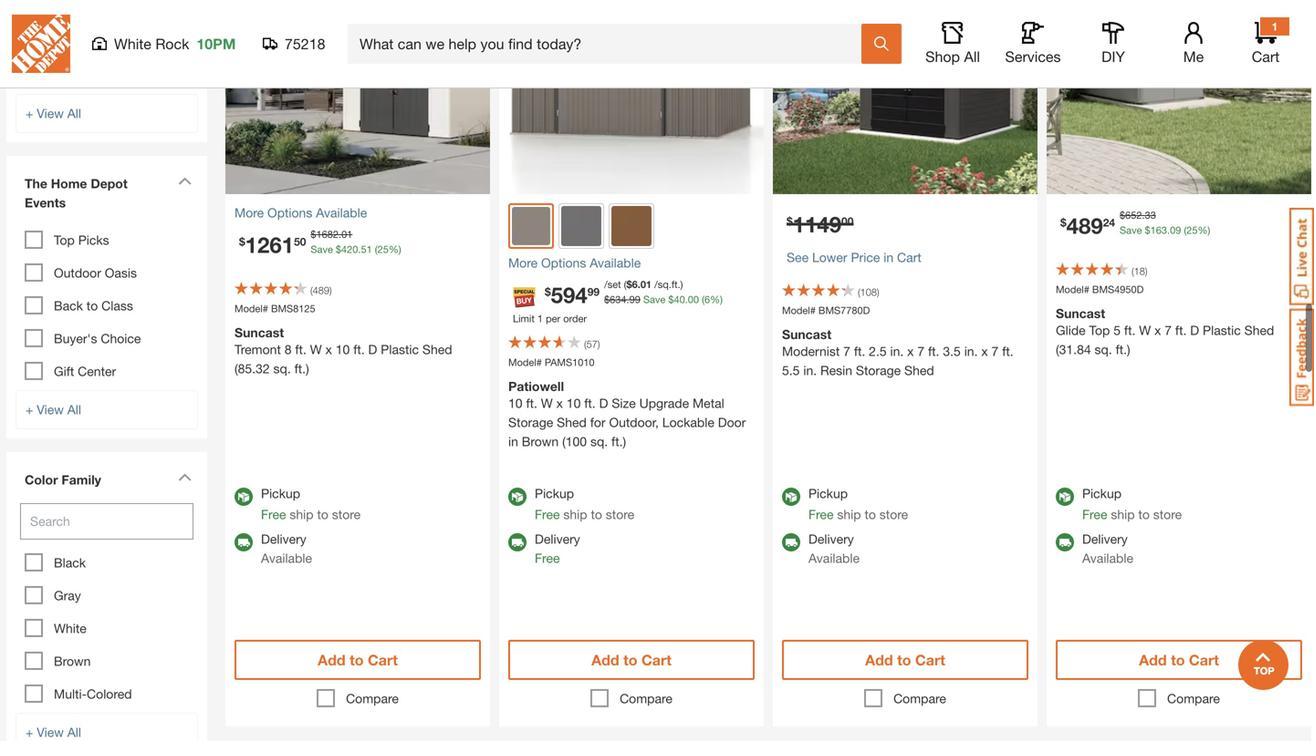 Task type: describe. For each thing, give the bounding box(es) containing it.
size
[[612, 396, 636, 411]]

/sq.ft.
[[654, 279, 680, 291]]

shed inside suncast tremont 8 ft. w x 10 ft. d plastic shed (85.32 sq. ft.)
[[422, 342, 452, 357]]

see lower price in cart button
[[787, 241, 1024, 275]]

+ view all for back to class
[[26, 402, 81, 418]]

1149
[[793, 211, 841, 237]]

center
[[78, 364, 116, 379]]

compare for "modernist 7 ft. 2.5 in. x 7 ft. 3.5 in. x 7 ft. 5.5 in. resin storage shed" image
[[893, 692, 946, 707]]

shed inside suncast modernist 7 ft. 2.5 in. x 7 ft. 3.5 in. x 7 ft. 5.5 in. resin storage shed
[[904, 363, 934, 378]]

model# for model# pams1010
[[508, 357, 542, 369]]

available shipping image
[[782, 534, 800, 552]]

shop
[[925, 48, 960, 65]]

back
[[54, 298, 83, 313]]

$ left "50"
[[239, 235, 245, 248]]

outdoor
[[54, 266, 101, 281]]

$ right 24
[[1120, 209, 1125, 221]]

) for ( 108 )
[[877, 287, 879, 298]]

oasis
[[105, 266, 137, 281]]

gray image
[[561, 206, 601, 246]]

view for removable
[[37, 106, 64, 121]]

portable
[[54, 35, 102, 50]]

color family
[[25, 473, 101, 488]]

available for tremont 8 ft. w x 10 ft. d plastic shed (85.32 sq. ft.) image
[[261, 551, 312, 566]]

services button
[[1004, 22, 1062, 66]]

multi-colored link
[[54, 687, 132, 702]]

+ view all for removable cover
[[26, 106, 81, 121]]

1 horizontal spatial 10
[[508, 396, 522, 411]]

/set ( $ 6 . 01 /sq.ft. ) $ 634 . 99 save $ 40 . 00 ( 6 %) limit 1 per order
[[513, 279, 723, 325]]

( inside $ 489 24 $ 652 . 33 save $ 163 . 09 ( 25 %)
[[1184, 224, 1187, 236]]

suncast modernist 7 ft. 2.5 in. x 7 ft. 3.5 in. x 7 ft. 5.5 in. resin storage shed
[[782, 327, 1014, 378]]

choice
[[101, 331, 141, 346]]

shed inside suncast glide top 5 ft. w x 7 ft. d plastic shed (31.84 sq. ft.)
[[1244, 323, 1274, 338]]

caret icon image for the home depot events
[[178, 177, 192, 185]]

( 108 )
[[858, 287, 879, 298]]

pickup for "modernist 7 ft. 2.5 in. x 7 ft. 3.5 in. x 7 ft. 5.5 in. resin storage shed" image
[[809, 486, 848, 501]]

events
[[25, 195, 66, 210]]

storage inside suncast modernist 7 ft. 2.5 in. x 7 ft. 3.5 in. x 7 ft. 5.5 in. resin storage shed
[[856, 363, 901, 378]]

per
[[546, 313, 560, 325]]

the home depot logo image
[[12, 15, 70, 73]]

suncast for 1149
[[782, 327, 832, 342]]

ship for glide top 5 ft. w x 7 ft. d plastic shed (31.84 sq. ft.) image
[[1111, 507, 1135, 522]]

( 489 )
[[310, 285, 332, 297]]

plastic inside suncast tremont 8 ft. w x 10 ft. d plastic shed (85.32 sq. ft.)
[[381, 342, 419, 357]]

feedback link image
[[1289, 308, 1314, 407]]

10 inside suncast tremont 8 ft. w x 10 ft. d plastic shed (85.32 sq. ft.)
[[336, 342, 350, 357]]

the home depot events
[[25, 176, 128, 210]]

pickup free ship to store for glide top 5 ft. w x 7 ft. d plastic shed (31.84 sq. ft.) image
[[1082, 486, 1182, 522]]

patiowell 10 ft. w x 10 ft. d size upgrade metal storage shed for outdoor, lockable door in brown (100 sq. ft.)
[[508, 379, 746, 449]]

75218 button
[[263, 35, 326, 53]]

d inside suncast glide top 5 ft. w x 7 ft. d plastic shed (31.84 sq. ft.)
[[1190, 323, 1199, 338]]

options for the top more options available link
[[267, 205, 312, 220]]

compare for 10 ft. w x 10 ft. d size upgrade metal storage shed for outdoor, lockable door in brown (100 sq. ft.) image on the top of page
[[620, 692, 672, 707]]

3 view from the top
[[37, 725, 64, 741]]

caret icon image for color family
[[178, 474, 192, 482]]

3 + view all link from the top
[[16, 714, 198, 742]]

me button
[[1164, 22, 1223, 66]]

model# for model# bms7780d
[[782, 305, 816, 317]]

bms7780d
[[818, 305, 870, 317]]

free for tremont 8 ft. w x 10 ft. d plastic shed (85.32 sq. ft.) image
[[261, 507, 286, 522]]

) for ( 18 )
[[1145, 266, 1148, 277]]

x inside suncast glide top 5 ft. w x 7 ft. d plastic shed (31.84 sq. ft.)
[[1154, 323, 1161, 338]]

ship for 10 ft. w x 10 ft. d size upgrade metal storage shed for outdoor, lockable door in brown (100 sq. ft.) image on the top of page
[[563, 507, 587, 522]]

x inside suncast tremont 8 ft. w x 10 ft. d plastic shed (85.32 sq. ft.)
[[325, 342, 332, 357]]

1261
[[245, 232, 294, 258]]

5.5
[[782, 363, 800, 378]]

model# for model# bms4950d
[[1056, 284, 1089, 296]]

1 vertical spatial more
[[508, 256, 538, 271]]

upgrade
[[639, 396, 689, 411]]

shed inside "patiowell 10 ft. w x 10 ft. d size upgrade metal storage shed for outdoor, lockable door in brown (100 sq. ft.)"
[[557, 415, 587, 430]]

cart 1
[[1252, 20, 1280, 65]]

suncast for 489
[[1056, 306, 1105, 321]]

( up bms7780d
[[858, 287, 860, 298]]

2.5
[[869, 344, 887, 359]]

51
[[361, 244, 372, 256]]

class
[[101, 298, 133, 313]]

cart inside button
[[897, 250, 921, 265]]

pickup free ship to store for tremont 8 ft. w x 10 ft. d plastic shed (85.32 sq. ft.) image
[[261, 486, 361, 522]]

ship for tremont 8 ft. w x 10 ft. d plastic shed (85.32 sq. ft.) image
[[290, 507, 314, 522]]

options for more options available link to the right
[[541, 256, 586, 271]]

3 + from the top
[[26, 725, 33, 741]]

buyer's
[[54, 331, 97, 346]]

rock
[[155, 35, 189, 52]]

7 right the '3.5'
[[991, 344, 999, 359]]

tremont 8 ft. w x 10 ft. d plastic shed (85.32 sq. ft.) image
[[225, 0, 490, 194]]

see
[[787, 250, 809, 265]]

$ down '33'
[[1145, 224, 1150, 236]]

color
[[25, 473, 58, 488]]

( right /set at top
[[624, 279, 626, 291]]

available for pickup image for tremont 8 ft. w x 10 ft. d plastic shed (85.32 sq. ft.)
[[235, 488, 253, 506]]

( up pams1010
[[584, 339, 586, 350]]

652
[[1125, 209, 1142, 221]]

x right 2.5
[[907, 344, 914, 359]]

w inside "patiowell 10 ft. w x 10 ft. d size upgrade metal storage shed for outdoor, lockable door in brown (100 sq. ft.)"
[[541, 396, 553, 411]]

outdoor oasis link
[[54, 266, 137, 281]]

$ right /set at top
[[626, 279, 632, 291]]

limit
[[513, 313, 535, 325]]

outdoor oasis
[[54, 266, 137, 281]]

) for ( 489 )
[[329, 285, 332, 297]]

add to cart button for patiowell 10 ft. w x 10 ft. d size upgrade metal storage shed for outdoor, lockable door in brown (100 sq. ft.)'s available shipping icon
[[508, 641, 755, 681]]

glide top 5 ft. w x 7 ft. d plastic shed (31.84 sq. ft.) image
[[1047, 0, 1311, 194]]

suncast glide top 5 ft. w x 7 ft. d plastic shed (31.84 sq. ft.)
[[1056, 306, 1274, 357]]

x inside "patiowell 10 ft. w x 10 ft. d size upgrade metal storage shed for outdoor, lockable door in brown (100 sq. ft.)"
[[556, 396, 563, 411]]

orange image
[[611, 206, 652, 246]]

resin
[[820, 363, 852, 378]]

$ left 24
[[1060, 216, 1066, 229]]

delivery for glide top 5 ft. w x 7 ft. d plastic shed (31.84 sq. ft.) image
[[1082, 532, 1128, 547]]

add to cart for tremont 8 ft. w x 10 ft. d plastic shed (85.32 sq. ft.) image
[[318, 652, 398, 669]]

$ 1261 50 $ 1682 . 01 save $ 420 . 51 ( 25 %)
[[239, 229, 401, 258]]

7 up the resin
[[843, 344, 850, 359]]

free for glide top 5 ft. w x 7 ft. d plastic shed (31.84 sq. ft.) image
[[1082, 507, 1107, 522]]

01 inside $ 1261 50 $ 1682 . 01 save $ 420 . 51 ( 25 %)
[[341, 229, 353, 240]]

add to cart button for 1st available shipping icon from right
[[1056, 641, 1302, 681]]

store for "modernist 7 ft. 2.5 in. x 7 ft. 3.5 in. x 7 ft. 5.5 in. resin storage shed" image
[[880, 507, 908, 522]]

modernist
[[782, 344, 840, 359]]

163
[[1150, 224, 1167, 236]]

25 for 1261
[[377, 244, 389, 256]]

3 available shipping image from the left
[[1056, 534, 1074, 552]]

for
[[590, 415, 606, 430]]

available shipping image for suncast tremont 8 ft. w x 10 ft. d plastic shed (85.32 sq. ft.)
[[235, 534, 253, 552]]

10pm
[[197, 35, 236, 52]]

8
[[284, 342, 292, 357]]

pams1010
[[545, 357, 595, 369]]

in inside "patiowell 10 ft. w x 10 ft. d size upgrade metal storage shed for outdoor, lockable door in brown (100 sq. ft.)"
[[508, 434, 518, 449]]

model# pams1010
[[508, 357, 595, 369]]

all inside button
[[964, 48, 980, 65]]

cart for tremont 8 ft. w x 10 ft. d plastic shed (85.32 sq. ft.) image
[[368, 652, 398, 669]]

1 inside cart 1
[[1272, 20, 1278, 33]]

in inside button
[[884, 250, 894, 265]]

50
[[294, 235, 306, 248]]

7 left the '3.5'
[[917, 344, 925, 359]]

buyer's choice link
[[54, 331, 141, 346]]

back to class link
[[54, 298, 133, 313]]

patiowell
[[508, 379, 564, 394]]

lower
[[812, 250, 847, 265]]

1 horizontal spatial in.
[[890, 344, 904, 359]]

1 horizontal spatial more options available link
[[508, 254, 755, 273]]

75218
[[285, 35, 325, 52]]

What can we help you find today? search field
[[360, 25, 861, 63]]

3.5
[[943, 344, 961, 359]]

home
[[51, 176, 87, 191]]

door
[[718, 415, 746, 430]]

modernist 7 ft. 2.5 in. x 7 ft. 3.5 in. x 7 ft. 5.5 in. resin storage shed image
[[773, 0, 1038, 194]]

the
[[25, 176, 47, 191]]

%) for 489
[[1198, 224, 1210, 236]]

sq. inside "patiowell 10 ft. w x 10 ft. d size upgrade metal storage shed for outdoor, lockable door in brown (100 sq. ft.)"
[[590, 434, 608, 449]]

lockable
[[662, 415, 714, 430]]

10 ft. w x 10 ft. d size upgrade metal storage shed for outdoor, lockable door in brown (100 sq. ft.) image
[[499, 0, 764, 194]]

0 vertical spatial more options available link
[[235, 203, 481, 223]]

removable cover link
[[54, 68, 156, 83]]

metal
[[693, 396, 724, 411]]

family
[[62, 473, 101, 488]]

buyer's choice
[[54, 331, 141, 346]]

outdoor,
[[609, 415, 659, 430]]

me
[[1183, 48, 1204, 65]]

all down removable
[[67, 106, 81, 121]]

portable link
[[54, 35, 102, 50]]

store for tremont 8 ft. w x 10 ft. d plastic shed (85.32 sq. ft.) image
[[332, 507, 361, 522]]

save for 1261
[[311, 244, 333, 256]]

( up bms8125
[[310, 285, 313, 297]]

multi-colored
[[54, 687, 132, 702]]

( 18 )
[[1132, 266, 1148, 277]]

model# bms4950d
[[1056, 284, 1144, 296]]

color family link
[[16, 462, 198, 504]]

489 for ( 489 )
[[313, 285, 329, 297]]

( inside $ 1261 50 $ 1682 . 01 save $ 420 . 51 ( 25 %)
[[375, 244, 377, 256]]

available for "modernist 7 ft. 2.5 in. x 7 ft. 3.5 in. x 7 ft. 5.5 in. resin storage shed" image
[[809, 551, 860, 566]]

shop all button
[[924, 22, 982, 66]]

1 vertical spatial brown
[[54, 654, 91, 669]]

compare for tremont 8 ft. w x 10 ft. d plastic shed (85.32 sq. ft.) image
[[346, 692, 399, 707]]

delivery free
[[535, 532, 580, 566]]



Task type: vqa. For each thing, say whether or not it's contained in the screenshot.
bottommost IS
no



Task type: locate. For each thing, give the bounding box(es) containing it.
add to cart for glide top 5 ft. w x 7 ft. d plastic shed (31.84 sq. ft.) image
[[1139, 652, 1219, 669]]

suncast inside suncast tremont 8 ft. w x 10 ft. d plastic shed (85.32 sq. ft.)
[[235, 325, 284, 340]]

0 vertical spatial in
[[884, 250, 894, 265]]

save down '/sq.ft.'
[[643, 294, 666, 306]]

gift center link
[[54, 364, 116, 379]]

0 vertical spatial 489
[[1066, 213, 1103, 239]]

4 add to cart from the left
[[1139, 652, 1219, 669]]

( right 40
[[702, 294, 704, 306]]

7 inside suncast glide top 5 ft. w x 7 ft. d plastic shed (31.84 sq. ft.)
[[1165, 323, 1172, 338]]

7
[[1165, 323, 1172, 338], [843, 344, 850, 359], [917, 344, 925, 359], [991, 344, 999, 359]]

0 horizontal spatial in
[[508, 434, 518, 449]]

brown inside "patiowell 10 ft. w x 10 ft. d size upgrade metal storage shed for outdoor, lockable door in brown (100 sq. ft.)"
[[522, 434, 559, 449]]

2 horizontal spatial suncast
[[1056, 306, 1105, 321]]

back to class
[[54, 298, 133, 313]]

0 vertical spatial options
[[267, 205, 312, 220]]

view down multi-
[[37, 725, 64, 741]]

d inside "patiowell 10 ft. w x 10 ft. d size upgrade metal storage shed for outdoor, lockable door in brown (100 sq. ft.)"
[[599, 396, 608, 411]]

1 horizontal spatial 00
[[841, 215, 854, 228]]

2 vertical spatial view
[[37, 725, 64, 741]]

0 vertical spatial 25
[[1187, 224, 1198, 236]]

2 horizontal spatial in.
[[964, 344, 978, 359]]

sq. inside suncast tremont 8 ft. w x 10 ft. d plastic shed (85.32 sq. ft.)
[[273, 361, 291, 376]]

) for ( 57 )
[[598, 339, 600, 350]]

0 horizontal spatial 489
[[313, 285, 329, 297]]

more up the 1261
[[235, 205, 264, 220]]

25 inside $ 1261 50 $ 1682 . 01 save $ 420 . 51 ( 25 %)
[[377, 244, 389, 256]]

top inside suncast glide top 5 ft. w x 7 ft. d plastic shed (31.84 sq. ft.)
[[1089, 323, 1110, 338]]

caret icon image inside the home depot events 'link'
[[178, 177, 192, 185]]

4 add from the left
[[1139, 652, 1167, 669]]

00 inside "$ 1149 00"
[[841, 215, 854, 228]]

4 ship from the left
[[1111, 507, 1135, 522]]

pickup for glide top 5 ft. w x 7 ft. d plastic shed (31.84 sq. ft.) image
[[1082, 486, 1122, 501]]

25
[[1187, 224, 1198, 236], [377, 244, 389, 256]]

black
[[54, 556, 86, 571]]

save for 489
[[1120, 224, 1142, 236]]

1 vertical spatial 01
[[640, 279, 652, 291]]

ft.) right (85.32
[[294, 361, 309, 376]]

1 horizontal spatial d
[[599, 396, 608, 411]]

420
[[341, 244, 358, 256]]

gray link
[[54, 589, 81, 604]]

pickup for 10 ft. w x 10 ft. d size upgrade metal storage shed for outdoor, lockable door in brown (100 sq. ft.) image on the top of page
[[535, 486, 574, 501]]

1 horizontal spatial ft.)
[[611, 434, 626, 449]]

pickup free ship to store for "modernist 7 ft. 2.5 in. x 7 ft. 3.5 in. x 7 ft. 5.5 in. resin storage shed" image
[[809, 486, 908, 522]]

more down brown image
[[508, 256, 538, 271]]

1 horizontal spatial delivery available
[[809, 532, 860, 566]]

0 vertical spatial 1
[[1272, 20, 1278, 33]]

( right 09 at the top right
[[1184, 224, 1187, 236]]

delivery for "modernist 7 ft. 2.5 in. x 7 ft. 3.5 in. x 7 ft. 5.5 in. resin storage shed" image
[[809, 532, 854, 547]]

live chat image
[[1289, 208, 1314, 306]]

1 vertical spatial more options available
[[508, 256, 641, 271]]

/set
[[604, 279, 621, 291]]

25 inside $ 489 24 $ 652 . 33 save $ 163 . 09 ( 25 %)
[[1187, 224, 1198, 236]]

%) for 1261
[[389, 244, 401, 256]]

1 add to cart from the left
[[318, 652, 398, 669]]

2 horizontal spatial w
[[1139, 323, 1151, 338]]

ship for "modernist 7 ft. 2.5 in. x 7 ft. 3.5 in. x 7 ft. 5.5 in. resin storage shed" image
[[837, 507, 861, 522]]

all right 'shop'
[[964, 48, 980, 65]]

brown left (100
[[522, 434, 559, 449]]

ft.) down outdoor,
[[611, 434, 626, 449]]

model# up glide
[[1056, 284, 1089, 296]]

white up cover
[[114, 35, 151, 52]]

1 vertical spatial + view all
[[26, 402, 81, 418]]

sq.
[[1095, 342, 1112, 357], [273, 361, 291, 376], [590, 434, 608, 449]]

brown image
[[512, 207, 550, 245]]

add to cart for 10 ft. w x 10 ft. d size upgrade metal storage shed for outdoor, lockable door in brown (100 sq. ft.) image on the top of page
[[591, 652, 671, 669]]

see lower price in cart
[[787, 250, 921, 265]]

removable
[[54, 68, 118, 83]]

2 vertical spatial d
[[599, 396, 608, 411]]

09
[[1170, 224, 1181, 236]]

ft.) inside "patiowell 10 ft. w x 10 ft. d size upgrade metal storage shed for outdoor, lockable door in brown (100 sq. ft.)"
[[611, 434, 626, 449]]

model# up tremont
[[235, 303, 268, 315]]

3 delivery available from the left
[[1082, 532, 1133, 566]]

0 vertical spatial + view all
[[26, 106, 81, 121]]

1 view from the top
[[37, 106, 64, 121]]

ft.) inside suncast glide top 5 ft. w x 7 ft. d plastic shed (31.84 sq. ft.)
[[1116, 342, 1130, 357]]

storage
[[856, 363, 901, 378], [508, 415, 553, 430]]

0 vertical spatial %)
[[1198, 224, 1210, 236]]

1 vertical spatial +
[[26, 402, 33, 418]]

0 horizontal spatial d
[[368, 342, 377, 357]]

more options available for the top more options available link
[[235, 205, 367, 220]]

w down patiowell at the bottom left of page
[[541, 396, 553, 411]]

plastic inside suncast glide top 5 ft. w x 7 ft. d plastic shed (31.84 sq. ft.)
[[1203, 323, 1241, 338]]

$ up per
[[545, 286, 551, 298]]

0 horizontal spatial 6
[[632, 279, 638, 291]]

suncast
[[1056, 306, 1105, 321], [235, 325, 284, 340], [782, 327, 832, 342]]

2 vertical spatial + view all
[[26, 725, 81, 741]]

3 add to cart button from the left
[[782, 641, 1028, 681]]

top left picks
[[54, 233, 75, 248]]

+ view all link down center
[[16, 391, 198, 430]]

2 horizontal spatial 10
[[567, 396, 581, 411]]

2 add from the left
[[591, 652, 619, 669]]

0 vertical spatial d
[[1190, 323, 1199, 338]]

store for glide top 5 ft. w x 7 ft. d plastic shed (31.84 sq. ft.) image
[[1153, 507, 1182, 522]]

1 caret icon image from the top
[[178, 177, 192, 185]]

1 delivery available from the left
[[261, 532, 312, 566]]

1 vertical spatial 489
[[313, 285, 329, 297]]

sq. right (31.84
[[1095, 342, 1112, 357]]

2 horizontal spatial d
[[1190, 323, 1199, 338]]

add for glide top 5 ft. w x 7 ft. d plastic shed (31.84 sq. ft.) image
[[1139, 652, 1167, 669]]

0 vertical spatial storage
[[856, 363, 901, 378]]

top left 5
[[1089, 323, 1110, 338]]

storage inside "patiowell 10 ft. w x 10 ft. d size upgrade metal storage shed for outdoor, lockable door in brown (100 sq. ft.)"
[[508, 415, 553, 430]]

x down patiowell at the bottom left of page
[[556, 396, 563, 411]]

2 delivery available from the left
[[809, 532, 860, 566]]

pickup for tremont 8 ft. w x 10 ft. d plastic shed (85.32 sq. ft.) image
[[261, 486, 300, 501]]

1 horizontal spatial sq.
[[590, 434, 608, 449]]

+ view all
[[26, 106, 81, 121], [26, 402, 81, 418], [26, 725, 81, 741]]

7 right 5
[[1165, 323, 1172, 338]]

0 horizontal spatial 99
[[587, 286, 600, 298]]

sq. down "8"
[[273, 361, 291, 376]]

more options available for more options available link to the right
[[508, 256, 641, 271]]

save inside /set ( $ 6 . 01 /sq.ft. ) $ 634 . 99 save $ 40 . 00 ( 6 %) limit 1 per order
[[643, 294, 666, 306]]

1 vertical spatial 6
[[704, 294, 710, 306]]

cart for 10 ft. w x 10 ft. d size upgrade metal storage shed for outdoor, lockable door in brown (100 sq. ft.) image on the top of page
[[641, 652, 671, 669]]

cart for glide top 5 ft. w x 7 ft. d plastic shed (31.84 sq. ft.) image
[[1189, 652, 1219, 669]]

storage down patiowell at the bottom left of page
[[508, 415, 553, 430]]

in. right the '3.5'
[[964, 344, 978, 359]]

glide
[[1056, 323, 1086, 338]]

shed
[[1244, 323, 1274, 338], [422, 342, 452, 357], [904, 363, 934, 378], [557, 415, 587, 430]]

1 horizontal spatial plastic
[[1203, 323, 1241, 338]]

0 vertical spatial 00
[[841, 215, 854, 228]]

1 vertical spatial 1
[[537, 313, 543, 325]]

1 horizontal spatial available for pickup image
[[508, 488, 527, 506]]

+ for back to class
[[26, 402, 33, 418]]

4 pickup free ship to store from the left
[[1082, 486, 1182, 522]]

1 vertical spatial save
[[311, 244, 333, 256]]

1 horizontal spatial options
[[541, 256, 586, 271]]

1 horizontal spatial more options available
[[508, 256, 641, 271]]

0 vertical spatial ft.)
[[1116, 342, 1130, 357]]

1682
[[316, 229, 339, 240]]

489 left '652' on the right top
[[1066, 213, 1103, 239]]

2 store from the left
[[606, 507, 634, 522]]

01 inside /set ( $ 6 . 01 /sq.ft. ) $ 634 . 99 save $ 40 . 00 ( 6 %) limit 1 per order
[[640, 279, 652, 291]]

489 for $ 489 24 $ 652 . 33 save $ 163 . 09 ( 25 %)
[[1066, 213, 1103, 239]]

free inside 'delivery free'
[[535, 551, 560, 566]]

( 57 )
[[584, 339, 600, 350]]

40
[[674, 294, 685, 306]]

2 add to cart from the left
[[591, 652, 671, 669]]

x
[[1154, 323, 1161, 338], [325, 342, 332, 357], [907, 344, 914, 359], [981, 344, 988, 359], [556, 396, 563, 411]]

1 horizontal spatial available shipping image
[[508, 534, 527, 552]]

1 available shipping image from the left
[[235, 534, 253, 552]]

25 for 489
[[1187, 224, 1198, 236]]

4 store from the left
[[1153, 507, 1182, 522]]

top picks
[[54, 233, 109, 248]]

25 right '51' on the left top of the page
[[377, 244, 389, 256]]

0 horizontal spatial sq.
[[273, 361, 291, 376]]

delivery available for 1149
[[809, 532, 860, 566]]

1 horizontal spatial brown
[[522, 434, 559, 449]]

4 add to cart button from the left
[[1056, 641, 1302, 681]]

shop all
[[925, 48, 980, 65]]

options up "594"
[[541, 256, 586, 271]]

1 horizontal spatial top
[[1089, 323, 1110, 338]]

available shipping image for patiowell 10 ft. w x 10 ft. d size upgrade metal storage shed for outdoor, lockable door in brown (100 sq. ft.)
[[508, 534, 527, 552]]

$ right "50"
[[311, 229, 316, 240]]

$ 594 99
[[545, 282, 600, 308]]

594
[[551, 282, 587, 308]]

available for pickup image for 10 ft. w x 10 ft. d size upgrade metal storage shed for outdoor, lockable door in brown (100 sq. ft.)
[[508, 488, 527, 506]]

1 inside /set ( $ 6 . 01 /sq.ft. ) $ 634 . 99 save $ 40 . 00 ( 6 %) limit 1 per order
[[537, 313, 543, 325]]

add for 10 ft. w x 10 ft. d size upgrade metal storage shed for outdoor, lockable door in brown (100 sq. ft.) image on the top of page
[[591, 652, 619, 669]]

brown up multi-
[[54, 654, 91, 669]]

1 horizontal spatial suncast
[[782, 327, 832, 342]]

%) right 40
[[710, 294, 723, 306]]

2 ship from the left
[[563, 507, 587, 522]]

options up "50"
[[267, 205, 312, 220]]

$ down /set at top
[[604, 294, 610, 306]]

sq. inside suncast glide top 5 ft. w x 7 ft. d plastic shed (31.84 sq. ft.)
[[1095, 342, 1112, 357]]

+ view all link down removable cover
[[16, 94, 198, 133]]

2 + from the top
[[26, 402, 33, 418]]

3 + view all from the top
[[26, 725, 81, 741]]

all down gift
[[67, 402, 81, 418]]

save inside $ 489 24 $ 652 . 33 save $ 163 . 09 ( 25 %)
[[1120, 224, 1142, 236]]

+ view all down gift
[[26, 402, 81, 418]]

6 right 40
[[704, 294, 710, 306]]

3 store from the left
[[880, 507, 908, 522]]

free for "modernist 7 ft. 2.5 in. x 7 ft. 3.5 in. x 7 ft. 5.5 in. resin storage shed" image
[[809, 507, 834, 522]]

2 horizontal spatial %)
[[1198, 224, 1210, 236]]

d inside suncast tremont 8 ft. w x 10 ft. d plastic shed (85.32 sq. ft.)
[[368, 342, 377, 357]]

2 caret icon image from the top
[[178, 474, 192, 482]]

pickup free ship to store for 10 ft. w x 10 ft. d size upgrade metal storage shed for outdoor, lockable door in brown (100 sq. ft.) image on the top of page
[[535, 486, 634, 522]]

489 up bms8125
[[313, 285, 329, 297]]

model#
[[1056, 284, 1089, 296], [235, 303, 268, 315], [782, 305, 816, 317], [508, 357, 542, 369]]

$ down '/sq.ft.'
[[668, 294, 674, 306]]

5
[[1114, 323, 1121, 338]]

%) inside $ 1261 50 $ 1682 . 01 save $ 420 . 51 ( 25 %)
[[389, 244, 401, 256]]

1 pickup from the left
[[261, 486, 300, 501]]

(100
[[562, 434, 587, 449]]

more options available up "50"
[[235, 205, 367, 220]]

delivery for 10 ft. w x 10 ft. d size upgrade metal storage shed for outdoor, lockable door in brown (100 sq. ft.) image on the top of page
[[535, 532, 580, 547]]

+ view all down removable
[[26, 106, 81, 121]]

x right "8"
[[325, 342, 332, 357]]

add for tremont 8 ft. w x 10 ft. d plastic shed (85.32 sq. ft.) image
[[318, 652, 346, 669]]

x right 5
[[1154, 323, 1161, 338]]

3 delivery from the left
[[809, 532, 854, 547]]

all
[[964, 48, 980, 65], [67, 106, 81, 121], [67, 402, 81, 418], [67, 725, 81, 741]]

10 up (100
[[567, 396, 581, 411]]

ft.
[[1124, 323, 1136, 338], [1175, 323, 1187, 338], [295, 342, 306, 357], [353, 342, 365, 357], [854, 344, 865, 359], [928, 344, 939, 359], [1002, 344, 1014, 359], [526, 396, 537, 411], [584, 396, 596, 411]]

1 horizontal spatial in
[[884, 250, 894, 265]]

all down multi-
[[67, 725, 81, 741]]

$ inside $ 594 99
[[545, 286, 551, 298]]

add to cart button for available shipping icon for suncast tremont 8 ft. w x 10 ft. d plastic shed (85.32 sq. ft.)
[[235, 641, 481, 681]]

1 vertical spatial d
[[368, 342, 377, 357]]

0 vertical spatial top
[[54, 233, 75, 248]]

1 add to cart button from the left
[[235, 641, 481, 681]]

0 horizontal spatial save
[[311, 244, 333, 256]]

gift center
[[54, 364, 116, 379]]

3 pickup from the left
[[809, 486, 848, 501]]

white rock 10pm
[[114, 35, 236, 52]]

padded
[[54, 2, 99, 17]]

2 compare from the left
[[620, 692, 672, 707]]

delivery available for 489
[[1082, 532, 1133, 566]]

the home depot events link
[[16, 165, 198, 226]]

24
[[1103, 216, 1115, 229]]

suncast up tremont
[[235, 325, 284, 340]]

2 available for pickup image from the left
[[508, 488, 527, 506]]

0 vertical spatial 01
[[341, 229, 353, 240]]

caret icon image right depot
[[178, 177, 192, 185]]

10 down patiowell at the bottom left of page
[[508, 396, 522, 411]]

1 vertical spatial sq.
[[273, 361, 291, 376]]

%) right '51' on the left top of the page
[[389, 244, 401, 256]]

0 horizontal spatial suncast
[[235, 325, 284, 340]]

caret icon image
[[178, 177, 192, 185], [178, 474, 192, 482]]

1 horizontal spatial 1
[[1272, 20, 1278, 33]]

2 vertical spatial +
[[26, 725, 33, 741]]

$ up see at right
[[787, 215, 793, 228]]

2 horizontal spatial ft.)
[[1116, 342, 1130, 357]]

d right 5
[[1190, 323, 1199, 338]]

3 available for pickup image from the left
[[1056, 488, 1074, 506]]

services
[[1005, 48, 1061, 65]]

) down $ 1261 50 $ 1682 . 01 save $ 420 . 51 ( 25 %)
[[329, 285, 332, 297]]

99 left /set at top
[[587, 286, 600, 298]]

more options available
[[235, 205, 367, 220], [508, 256, 641, 271]]

1 compare from the left
[[346, 692, 399, 707]]

0 horizontal spatial more
[[235, 205, 264, 220]]

+ view all link down colored
[[16, 714, 198, 742]]

1 horizontal spatial 25
[[1187, 224, 1198, 236]]

4 delivery from the left
[[1082, 532, 1128, 547]]

3 compare from the left
[[893, 692, 946, 707]]

1 delivery from the left
[[261, 532, 306, 547]]

add to cart button for available shipping image
[[782, 641, 1028, 681]]

0 horizontal spatial more options available
[[235, 205, 367, 220]]

1 horizontal spatial more
[[508, 256, 538, 271]]

33
[[1145, 209, 1156, 221]]

4 compare from the left
[[1167, 692, 1220, 707]]

save down '652' on the right top
[[1120, 224, 1142, 236]]

4 pickup from the left
[[1082, 486, 1122, 501]]

view down gift
[[37, 402, 64, 418]]

2 horizontal spatial delivery available
[[1082, 532, 1133, 566]]

available for pickup image
[[235, 488, 253, 506], [508, 488, 527, 506], [1056, 488, 1074, 506]]

2 + view all link from the top
[[16, 391, 198, 430]]

1 store from the left
[[332, 507, 361, 522]]

$
[[1120, 209, 1125, 221], [787, 215, 793, 228], [1060, 216, 1066, 229], [1145, 224, 1150, 236], [311, 229, 316, 240], [239, 235, 245, 248], [336, 244, 341, 256], [626, 279, 632, 291], [545, 286, 551, 298], [604, 294, 610, 306], [668, 294, 674, 306]]

d
[[1190, 323, 1199, 338], [368, 342, 377, 357], [599, 396, 608, 411]]

model# up patiowell at the bottom left of page
[[508, 357, 542, 369]]

1 horizontal spatial w
[[541, 396, 553, 411]]

picks
[[78, 233, 109, 248]]

) down price
[[877, 287, 879, 298]]

save down 1682
[[311, 244, 333, 256]]

gift
[[54, 364, 74, 379]]

in right price
[[884, 250, 894, 265]]

brown
[[522, 434, 559, 449], [54, 654, 91, 669]]

view for back
[[37, 402, 64, 418]]

ft.) down 5
[[1116, 342, 1130, 357]]

+ view all link
[[16, 94, 198, 133], [16, 391, 198, 430], [16, 714, 198, 742]]

suncast inside suncast glide top 5 ft. w x 7 ft. d plastic shed (31.84 sq. ft.)
[[1056, 306, 1105, 321]]

in. right 2.5
[[890, 344, 904, 359]]

white for white rock 10pm
[[114, 35, 151, 52]]

0 horizontal spatial in.
[[803, 363, 817, 378]]

1 ship from the left
[[290, 507, 314, 522]]

2 pickup free ship to store from the left
[[535, 486, 634, 522]]

available for glide top 5 ft. w x 7 ft. d plastic shed (31.84 sq. ft.) image
[[1082, 551, 1133, 566]]

%) inside $ 489 24 $ 652 . 33 save $ 163 . 09 ( 25 %)
[[1198, 224, 1210, 236]]

1 horizontal spatial white
[[114, 35, 151, 52]]

.
[[1142, 209, 1145, 221], [1167, 224, 1170, 236], [339, 229, 341, 240], [358, 244, 361, 256], [638, 279, 640, 291], [626, 294, 629, 306], [685, 294, 688, 306]]

2 pickup from the left
[[535, 486, 574, 501]]

caret icon image up search text box
[[178, 474, 192, 482]]

1
[[1272, 20, 1278, 33], [537, 313, 543, 325]]

1 horizontal spatial storage
[[856, 363, 901, 378]]

2 delivery from the left
[[535, 532, 580, 547]]

0 horizontal spatial storage
[[508, 415, 553, 430]]

in. right 5.5
[[803, 363, 817, 378]]

sq. down for
[[590, 434, 608, 449]]

(31.84
[[1056, 342, 1091, 357]]

tremont
[[235, 342, 281, 357]]

add to cart for "modernist 7 ft. 2.5 in. x 7 ft. 3.5 in. x 7 ft. 5.5 in. resin storage shed" image
[[865, 652, 945, 669]]

0 vertical spatial plastic
[[1203, 323, 1241, 338]]

489
[[1066, 213, 1103, 239], [313, 285, 329, 297]]

ft.) inside suncast tremont 8 ft. w x 10 ft. d plastic shed (85.32 sq. ft.)
[[294, 361, 309, 376]]

2 horizontal spatial available for pickup image
[[1056, 488, 1074, 506]]

108
[[860, 287, 877, 298]]

Search text field
[[20, 504, 193, 540]]

0 horizontal spatial %)
[[389, 244, 401, 256]]

00 inside /set ( $ 6 . 01 /sq.ft. ) $ 634 . 99 save $ 40 . 00 ( 6 %) limit 1 per order
[[688, 294, 699, 306]]

3 add from the left
[[865, 652, 893, 669]]

suncast up modernist
[[782, 327, 832, 342]]

2 vertical spatial ft.)
[[611, 434, 626, 449]]

more
[[235, 205, 264, 220], [508, 256, 538, 271]]

1 vertical spatial w
[[310, 342, 322, 357]]

0 horizontal spatial 1
[[537, 313, 543, 325]]

options
[[267, 205, 312, 220], [541, 256, 586, 271]]

1 left per
[[537, 313, 543, 325]]

0 horizontal spatial white
[[54, 621, 86, 637]]

gray
[[54, 589, 81, 604]]

view down removable
[[37, 106, 64, 121]]

2 horizontal spatial available shipping image
[[1056, 534, 1074, 552]]

storage down 2.5
[[856, 363, 901, 378]]

00
[[841, 215, 854, 228], [688, 294, 699, 306]]

) down /set ( $ 6 . 01 /sq.ft. ) $ 634 . 99 save $ 40 . 00 ( 6 %) limit 1 per order
[[598, 339, 600, 350]]

1 pickup free ship to store from the left
[[261, 486, 361, 522]]

2 vertical spatial w
[[541, 396, 553, 411]]

3 pickup free ship to store from the left
[[809, 486, 908, 522]]

) inside /set ( $ 6 . 01 /sq.ft. ) $ 634 . 99 save $ 40 . 00 ( 6 %) limit 1 per order
[[680, 279, 683, 291]]

+ view all link for to
[[16, 391, 198, 430]]

w inside suncast tremont 8 ft. w x 10 ft. d plastic shed (85.32 sq. ft.)
[[310, 342, 322, 357]]

available for pickup image
[[782, 488, 800, 506]]

01 up 420
[[341, 229, 353, 240]]

0 vertical spatial 6
[[632, 279, 638, 291]]

cart for "modernist 7 ft. 2.5 in. x 7 ft. 3.5 in. x 7 ft. 5.5 in. resin storage shed" image
[[915, 652, 945, 669]]

w right "8"
[[310, 342, 322, 357]]

1 available for pickup image from the left
[[235, 488, 253, 506]]

99 inside /set ( $ 6 . 01 /sq.ft. ) $ 634 . 99 save $ 40 . 00 ( 6 %) limit 1 per order
[[629, 294, 640, 306]]

more options available up $ 594 99
[[508, 256, 641, 271]]

suncast inside suncast modernist 7 ft. 2.5 in. x 7 ft. 3.5 in. x 7 ft. 5.5 in. resin storage shed
[[782, 327, 832, 342]]

00 up "see lower price in cart"
[[841, 215, 854, 228]]

2 view from the top
[[37, 402, 64, 418]]

delivery available
[[261, 532, 312, 566], [809, 532, 860, 566], [1082, 532, 1133, 566]]

2 vertical spatial save
[[643, 294, 666, 306]]

1 + from the top
[[26, 106, 33, 121]]

brown link
[[54, 654, 91, 669]]

%) inside /set ( $ 6 . 01 /sq.ft. ) $ 634 . 99 save $ 40 . 00 ( 6 %) limit 1 per order
[[710, 294, 723, 306]]

more options available link up /set at top
[[508, 254, 755, 273]]

1 add from the left
[[318, 652, 346, 669]]

store for 10 ft. w x 10 ft. d size upgrade metal storage shed for outdoor, lockable door in brown (100 sq. ft.) image on the top of page
[[606, 507, 634, 522]]

x right the '3.5'
[[981, 344, 988, 359]]

2 add to cart button from the left
[[508, 641, 755, 681]]

3 ship from the left
[[837, 507, 861, 522]]

more options available link up 1682
[[235, 203, 481, 223]]

0 horizontal spatial ft.)
[[294, 361, 309, 376]]

+ for removable cover
[[26, 106, 33, 121]]

$ inside "$ 1149 00"
[[787, 215, 793, 228]]

1 vertical spatial storage
[[508, 415, 553, 430]]

+ view all link for cover
[[16, 94, 198, 133]]

0 horizontal spatial options
[[267, 205, 312, 220]]

%) right 09 at the top right
[[1198, 224, 1210, 236]]

1 horizontal spatial 01
[[640, 279, 652, 291]]

(
[[1184, 224, 1187, 236], [375, 244, 377, 256], [1132, 266, 1134, 277], [624, 279, 626, 291], [310, 285, 313, 297], [858, 287, 860, 298], [702, 294, 704, 306], [584, 339, 586, 350]]

0 vertical spatial +
[[26, 106, 33, 121]]

suncast up glide
[[1056, 306, 1105, 321]]

compare for glide top 5 ft. w x 7 ft. d plastic shed (31.84 sq. ft.) image
[[1167, 692, 1220, 707]]

2 available shipping image from the left
[[508, 534, 527, 552]]

( up "bms4950d"
[[1132, 266, 1134, 277]]

0 horizontal spatial w
[[310, 342, 322, 357]]

00 right 40
[[688, 294, 699, 306]]

1 + view all from the top
[[26, 106, 81, 121]]

1 vertical spatial caret icon image
[[178, 474, 192, 482]]

2 vertical spatial sq.
[[590, 434, 608, 449]]

) down $ 489 24 $ 652 . 33 save $ 163 . 09 ( 25 %)
[[1145, 266, 1148, 277]]

model# for model# bms8125
[[235, 303, 268, 315]]

$ down 1682
[[336, 244, 341, 256]]

white for white
[[54, 621, 86, 637]]

removable cover
[[54, 68, 156, 83]]

489 inside $ 489 24 $ 652 . 33 save $ 163 . 09 ( 25 %)
[[1066, 213, 1103, 239]]

18
[[1134, 266, 1145, 277]]

1 vertical spatial in
[[508, 434, 518, 449]]

99 inside $ 594 99
[[587, 286, 600, 298]]

01 left '/sq.ft.'
[[640, 279, 652, 291]]

add for "modernist 7 ft. 2.5 in. x 7 ft. 3.5 in. x 7 ft. 5.5 in. resin storage shed" image
[[865, 652, 893, 669]]

1 horizontal spatial 6
[[704, 294, 710, 306]]

(85.32
[[235, 361, 270, 376]]

free for 10 ft. w x 10 ft. d size upgrade metal storage shed for outdoor, lockable door in brown (100 sq. ft.) image on the top of page
[[535, 507, 560, 522]]

black link
[[54, 556, 86, 571]]

depot
[[91, 176, 128, 191]]

store
[[332, 507, 361, 522], [606, 507, 634, 522], [880, 507, 908, 522], [1153, 507, 1182, 522]]

save inside $ 1261 50 $ 1682 . 01 save $ 420 . 51 ( 25 %)
[[311, 244, 333, 256]]

2 horizontal spatial sq.
[[1095, 342, 1112, 357]]

2 + view all from the top
[[26, 402, 81, 418]]

+
[[26, 106, 33, 121], [26, 402, 33, 418], [26, 725, 33, 741]]

delivery for tremont 8 ft. w x 10 ft. d plastic shed (85.32 sq. ft.) image
[[261, 532, 306, 547]]

6 right /set at top
[[632, 279, 638, 291]]

3 add to cart from the left
[[865, 652, 945, 669]]

( right '51' on the left top of the page
[[375, 244, 377, 256]]

)
[[1145, 266, 1148, 277], [680, 279, 683, 291], [329, 285, 332, 297], [877, 287, 879, 298], [598, 339, 600, 350]]

0 vertical spatial + view all link
[[16, 94, 198, 133]]

57
[[586, 339, 598, 350]]

w inside suncast glide top 5 ft. w x 7 ft. d plastic shed (31.84 sq. ft.)
[[1139, 323, 1151, 338]]

caret icon image inside "color family" 'link'
[[178, 474, 192, 482]]

1 vertical spatial white
[[54, 621, 86, 637]]

0 vertical spatial w
[[1139, 323, 1151, 338]]

2 vertical spatial + view all link
[[16, 714, 198, 742]]

top picks link
[[54, 233, 109, 248]]

to
[[86, 298, 98, 313], [317, 507, 328, 522], [591, 507, 602, 522], [865, 507, 876, 522], [1138, 507, 1150, 522], [350, 652, 364, 669], [623, 652, 637, 669], [897, 652, 911, 669], [1171, 652, 1185, 669]]

0 vertical spatial save
[[1120, 224, 1142, 236]]

multi-
[[54, 687, 87, 702]]

1 + view all link from the top
[[16, 94, 198, 133]]

available shipping image
[[235, 534, 253, 552], [508, 534, 527, 552], [1056, 534, 1074, 552]]

white up brown link
[[54, 621, 86, 637]]

0 horizontal spatial available shipping image
[[235, 534, 253, 552]]

1 vertical spatial + view all link
[[16, 391, 198, 430]]



